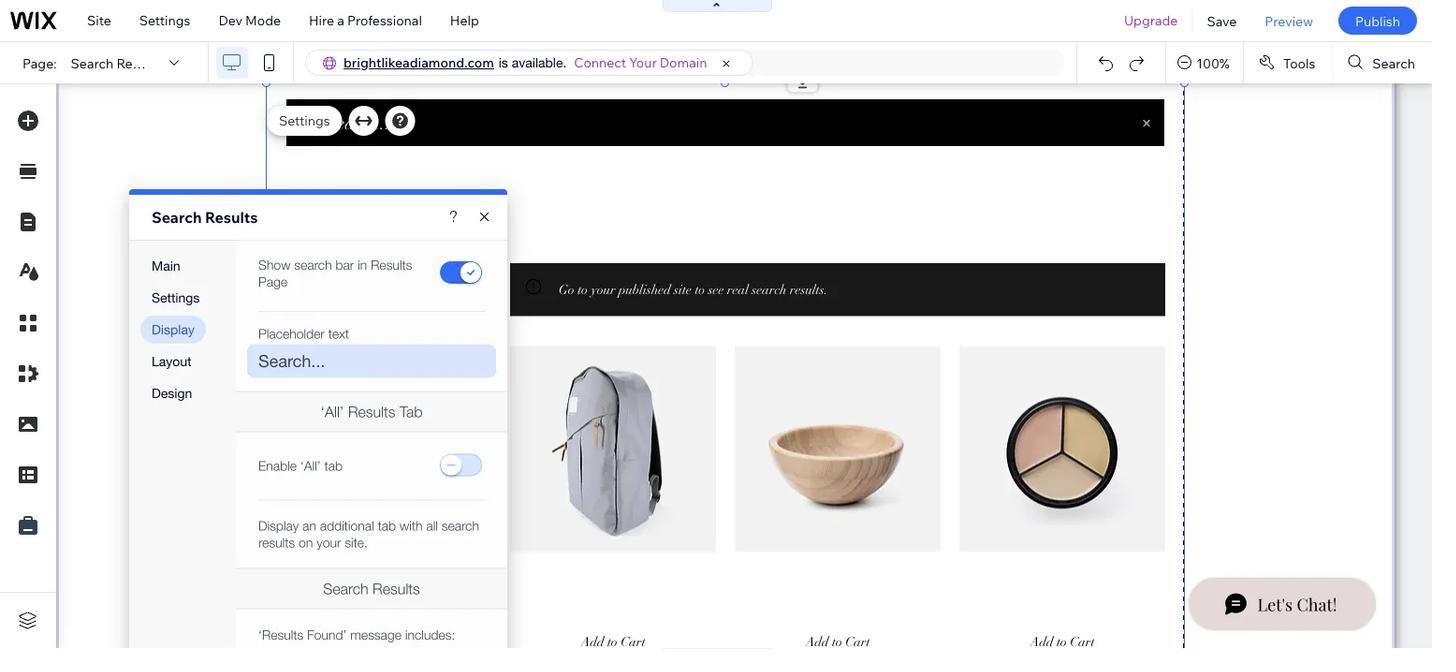 Task type: describe. For each thing, give the bounding box(es) containing it.
site
[[87, 12, 111, 29]]

is
[[499, 55, 508, 70]]

100% button
[[1167, 42, 1244, 83]]

preview
[[1266, 12, 1314, 29]]

1 vertical spatial search results
[[152, 208, 258, 227]]

upgrade
[[1125, 12, 1179, 29]]

preview button
[[1252, 0, 1328, 41]]

dev mode
[[219, 12, 281, 29]]

connect
[[574, 54, 627, 71]]

domain
[[660, 54, 708, 71]]

search inside button
[[1373, 55, 1416, 71]]

100%
[[1197, 55, 1231, 71]]

help
[[450, 12, 479, 29]]

professional
[[347, 12, 422, 29]]

0 vertical spatial results
[[116, 55, 161, 71]]

a
[[337, 12, 345, 29]]

mode
[[245, 12, 281, 29]]

publish
[[1356, 12, 1401, 29]]

save
[[1208, 12, 1238, 29]]

0 horizontal spatial search
[[71, 55, 114, 71]]

available.
[[512, 55, 567, 70]]

1 horizontal spatial search
[[152, 208, 202, 227]]

publish button
[[1339, 7, 1418, 35]]

tools button
[[1245, 42, 1333, 83]]

save button
[[1194, 0, 1252, 41]]



Task type: vqa. For each thing, say whether or not it's contained in the screenshot.
Mode
yes



Task type: locate. For each thing, give the bounding box(es) containing it.
0 vertical spatial search results
[[71, 55, 161, 71]]

dev
[[219, 12, 243, 29]]

brightlikeadiamond.com
[[344, 54, 494, 71]]

search results
[[71, 55, 161, 71], [152, 208, 258, 227]]

search button
[[1334, 42, 1433, 83]]

your
[[630, 54, 657, 71]]

1 vertical spatial settings
[[279, 112, 330, 129]]

1 horizontal spatial settings
[[279, 112, 330, 129]]

0 vertical spatial settings
[[139, 12, 191, 29]]

0 horizontal spatial settings
[[139, 12, 191, 29]]

results
[[116, 55, 161, 71], [205, 208, 258, 227]]

hire
[[309, 12, 334, 29]]

search
[[71, 55, 114, 71], [1373, 55, 1416, 71], [152, 208, 202, 227]]

1 vertical spatial results
[[205, 208, 258, 227]]

1 horizontal spatial results
[[205, 208, 258, 227]]

settings
[[139, 12, 191, 29], [279, 112, 330, 129]]

hire a professional
[[309, 12, 422, 29]]

0 horizontal spatial results
[[116, 55, 161, 71]]

is available. connect your domain
[[499, 54, 708, 71]]

2 horizontal spatial search
[[1373, 55, 1416, 71]]

tools
[[1284, 55, 1316, 71]]



